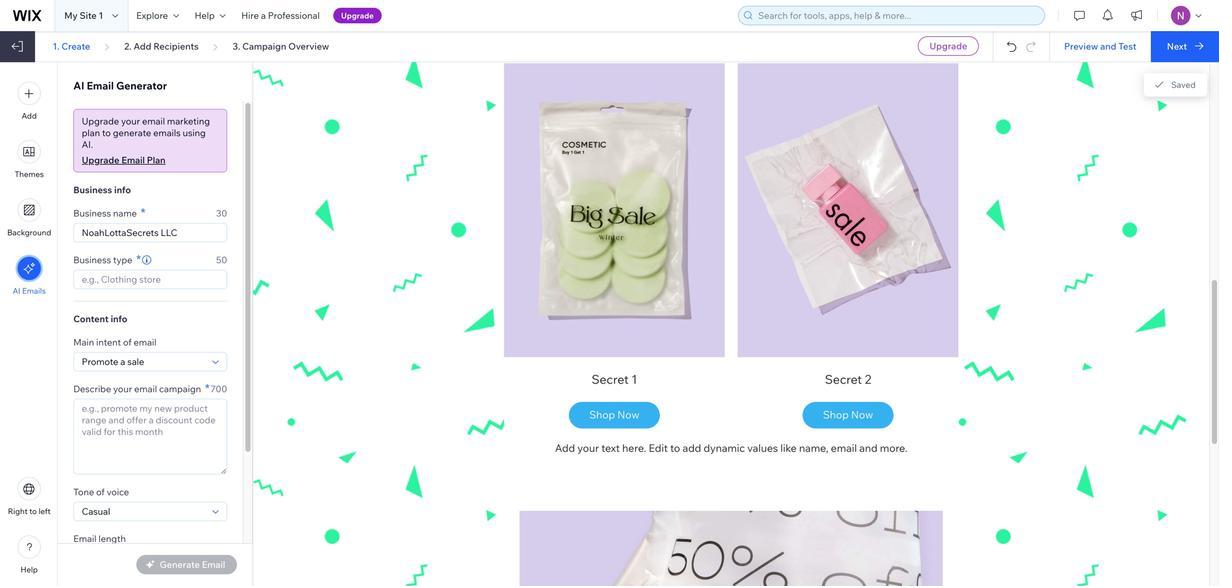 Task type: locate. For each thing, give the bounding box(es) containing it.
0 vertical spatial your
[[121, 116, 140, 127]]

now
[[617, 409, 640, 422], [851, 409, 873, 422]]

None field
[[78, 353, 208, 371], [78, 503, 208, 521], [78, 353, 208, 371], [78, 503, 208, 521]]

email left length
[[73, 534, 96, 545]]

info up name
[[114, 184, 131, 196]]

0 vertical spatial to
[[102, 127, 111, 139]]

test
[[1119, 41, 1137, 52]]

1 vertical spatial add
[[22, 111, 37, 121]]

shop down secret 2
[[823, 409, 849, 422]]

2 shop now from the left
[[823, 409, 873, 422]]

1 horizontal spatial shop
[[823, 409, 849, 422]]

1 vertical spatial ai
[[13, 286, 20, 296]]

name,
[[799, 442, 829, 455]]

1 horizontal spatial and
[[1100, 41, 1117, 52]]

now down 2 in the right bottom of the page
[[851, 409, 873, 422]]

ai down create
[[73, 79, 84, 92]]

like
[[781, 442, 797, 455]]

shop
[[589, 409, 615, 422], [823, 409, 849, 422]]

1
[[99, 10, 103, 21], [632, 372, 637, 387]]

shop up text
[[589, 409, 615, 422]]

0 vertical spatial add
[[134, 41, 151, 52]]

2 horizontal spatial to
[[670, 442, 680, 455]]

1 horizontal spatial of
[[123, 337, 132, 348]]

hire a professional
[[241, 10, 320, 21]]

ai emails button
[[13, 257, 46, 296]]

shop now link
[[570, 403, 659, 428], [804, 403, 893, 428]]

your right describe
[[113, 384, 132, 395]]

2 vertical spatial business
[[73, 255, 111, 266]]

2 secret from the left
[[825, 372, 862, 387]]

content
[[73, 314, 109, 325]]

and
[[1100, 41, 1117, 52], [859, 442, 878, 455]]

*
[[141, 205, 145, 220], [136, 252, 141, 267], [205, 381, 210, 396]]

preview
[[1064, 41, 1098, 52]]

business for business info
[[73, 184, 112, 196]]

1 horizontal spatial secret
[[825, 372, 862, 387]]

2 vertical spatial email
[[73, 534, 96, 545]]

upgrade your email marketing plan to generate emails using ai. upgrade email plan
[[82, 116, 210, 166]]

business
[[73, 184, 112, 196], [73, 208, 111, 219], [73, 255, 111, 266]]

email right name,
[[831, 442, 857, 455]]

help up recipients
[[195, 10, 215, 21]]

upgrade email plan link
[[82, 155, 219, 166]]

1 vertical spatial help
[[21, 565, 38, 575]]

now up here.
[[617, 409, 640, 422]]

using
[[183, 127, 206, 139]]

2 shop from the left
[[823, 409, 849, 422]]

1 horizontal spatial 1
[[632, 372, 637, 387]]

secret for secret 1
[[592, 372, 629, 387]]

1 shop from the left
[[589, 409, 615, 422]]

business inside business type *
[[73, 255, 111, 266]]

1 vertical spatial your
[[113, 384, 132, 395]]

0 vertical spatial help button
[[187, 0, 234, 31]]

info up main intent of email in the bottom of the page
[[111, 314, 127, 325]]

1 vertical spatial *
[[136, 252, 141, 267]]

2. add recipients
[[124, 41, 199, 52]]

email inside upgrade your email marketing plan to generate emails using ai. upgrade email plan
[[142, 116, 165, 127]]

help button
[[187, 0, 234, 31], [18, 536, 41, 575]]

1 horizontal spatial upgrade button
[[918, 36, 979, 56]]

1 business from the top
[[73, 184, 112, 196]]

next button
[[1151, 31, 1219, 62]]

2 vertical spatial to
[[29, 507, 37, 517]]

upgrade button down search for tools, apps, help & more... field
[[918, 36, 979, 56]]

business inside business name *
[[73, 208, 111, 219]]

700
[[211, 384, 227, 395]]

0 vertical spatial upgrade button
[[333, 8, 382, 23]]

and left test
[[1100, 41, 1117, 52]]

now for 2
[[851, 409, 873, 422]]

1 shop now link from the left
[[570, 403, 659, 428]]

of
[[123, 337, 132, 348], [96, 487, 105, 498]]

help button left the hire
[[187, 0, 234, 31]]

* right name
[[141, 205, 145, 220]]

of right the intent
[[123, 337, 132, 348]]

explore
[[136, 10, 168, 21]]

text
[[602, 442, 620, 455]]

business for business type *
[[73, 255, 111, 266]]

and left more.
[[859, 442, 878, 455]]

overview
[[288, 41, 329, 52]]

* for business name *
[[141, 205, 145, 220]]

add your text here. edit to add dynamic values like name, email and more.
[[555, 442, 908, 455]]

to for edit
[[670, 442, 680, 455]]

add
[[134, 41, 151, 52], [22, 111, 37, 121], [555, 442, 575, 455]]

background
[[7, 228, 51, 238]]

business name *
[[73, 205, 145, 220]]

email
[[142, 116, 165, 127], [134, 337, 157, 348], [134, 384, 157, 395], [831, 442, 857, 455]]

2. add recipients link
[[124, 41, 199, 52]]

of right tone
[[96, 487, 105, 498]]

0 horizontal spatial shop now link
[[570, 403, 659, 428]]

shop now for 2
[[823, 409, 873, 422]]

emails
[[22, 286, 46, 296]]

shop for secret 1
[[589, 409, 615, 422]]

1 shop now from the left
[[589, 409, 640, 422]]

help button down right to left
[[18, 536, 41, 575]]

main intent of email
[[73, 337, 157, 348]]

help
[[195, 10, 215, 21], [21, 565, 38, 575]]

email left generator in the left top of the page
[[87, 79, 114, 92]]

my
[[64, 10, 78, 21]]

to inside upgrade your email marketing plan to generate emails using ai. upgrade email plan
[[102, 127, 111, 139]]

emails
[[153, 127, 181, 139]]

0 horizontal spatial add
[[22, 111, 37, 121]]

shop now down secret 2
[[823, 409, 873, 422]]

0 horizontal spatial shop
[[589, 409, 615, 422]]

2 horizontal spatial add
[[555, 442, 575, 455]]

your inside the describe your email campaign * 700
[[113, 384, 132, 395]]

business down business info
[[73, 208, 111, 219]]

0 vertical spatial info
[[114, 184, 131, 196]]

0 horizontal spatial to
[[29, 507, 37, 517]]

1 vertical spatial info
[[111, 314, 127, 325]]

0 horizontal spatial secret
[[592, 372, 629, 387]]

1 now from the left
[[617, 409, 640, 422]]

add left text
[[555, 442, 575, 455]]

ai email generator
[[73, 79, 167, 92]]

shop now
[[589, 409, 640, 422], [823, 409, 873, 422]]

add up themes button
[[22, 111, 37, 121]]

0 horizontal spatial upgrade button
[[333, 8, 382, 23]]

to
[[102, 127, 111, 139], [670, 442, 680, 455], [29, 507, 37, 517]]

your up generate
[[121, 116, 140, 127]]

business left the type
[[73, 255, 111, 266]]

1 vertical spatial upgrade button
[[918, 36, 979, 56]]

1 horizontal spatial to
[[102, 127, 111, 139]]

1.
[[53, 41, 59, 52]]

email left plan
[[121, 155, 145, 166]]

2 shop now link from the left
[[804, 403, 893, 428]]

upgrade button
[[333, 8, 382, 23], [918, 36, 979, 56]]

ai inside 'button'
[[13, 286, 20, 296]]

email left the campaign
[[134, 384, 157, 395]]

help down right to left
[[21, 565, 38, 575]]

upgrade button right professional
[[333, 8, 382, 23]]

0 horizontal spatial and
[[859, 442, 878, 455]]

0 vertical spatial 1
[[99, 10, 103, 21]]

upgrade
[[341, 11, 374, 20], [930, 40, 967, 52], [82, 116, 119, 127], [82, 155, 119, 166]]

site
[[80, 10, 97, 21]]

1 vertical spatial to
[[670, 442, 680, 455]]

to left add on the bottom right of page
[[670, 442, 680, 455]]

ai for ai email generator
[[73, 79, 84, 92]]

shop now up text
[[589, 409, 640, 422]]

0 vertical spatial ai
[[73, 79, 84, 92]]

Describe your email campaign text field
[[74, 400, 227, 475]]

info for business info
[[114, 184, 131, 196]]

my site 1
[[64, 10, 103, 21]]

email
[[87, 79, 114, 92], [121, 155, 145, 166], [73, 534, 96, 545]]

0 horizontal spatial 1
[[99, 10, 103, 21]]

0 horizontal spatial of
[[96, 487, 105, 498]]

1 vertical spatial 1
[[632, 372, 637, 387]]

add inside button
[[22, 111, 37, 121]]

shop now link down secret 2
[[804, 403, 893, 428]]

2.
[[124, 41, 132, 52]]

1 horizontal spatial now
[[851, 409, 873, 422]]

* for business type *
[[136, 252, 141, 267]]

shop now link for 2
[[804, 403, 893, 428]]

Business type field
[[78, 271, 223, 289]]

* left 700
[[205, 381, 210, 396]]

0 vertical spatial business
[[73, 184, 112, 196]]

0 vertical spatial help
[[195, 10, 215, 21]]

0 horizontal spatial shop now
[[589, 409, 640, 422]]

1 horizontal spatial help button
[[187, 0, 234, 31]]

2 vertical spatial your
[[578, 442, 599, 455]]

1 vertical spatial email
[[121, 155, 145, 166]]

upgrade right professional
[[341, 11, 374, 20]]

2 now from the left
[[851, 409, 873, 422]]

ai left emails
[[13, 286, 20, 296]]

saved
[[1171, 80, 1196, 90]]

0 vertical spatial *
[[141, 205, 145, 220]]

0 horizontal spatial help button
[[18, 536, 41, 575]]

edit
[[649, 442, 668, 455]]

secret
[[592, 372, 629, 387], [825, 372, 862, 387]]

0 horizontal spatial now
[[617, 409, 640, 422]]

shop now link up text
[[570, 403, 659, 428]]

1 horizontal spatial shop now link
[[804, 403, 893, 428]]

2 vertical spatial add
[[555, 442, 575, 455]]

shop now link for 1
[[570, 403, 659, 428]]

1 vertical spatial business
[[73, 208, 111, 219]]

a
[[261, 10, 266, 21]]

* right the type
[[136, 252, 141, 267]]

1 secret from the left
[[592, 372, 629, 387]]

add
[[683, 442, 701, 455]]

to right plan
[[102, 127, 111, 139]]

ai
[[73, 79, 84, 92], [13, 286, 20, 296]]

themes button
[[15, 140, 44, 179]]

your left text
[[578, 442, 599, 455]]

professional
[[268, 10, 320, 21]]

add right 2.
[[134, 41, 151, 52]]

to left "left"
[[29, 507, 37, 517]]

0 horizontal spatial ai
[[13, 286, 20, 296]]

next
[[1167, 41, 1187, 52]]

1 horizontal spatial shop now
[[823, 409, 873, 422]]

right
[[8, 507, 28, 517]]

here.
[[622, 442, 646, 455]]

1 horizontal spatial ai
[[73, 79, 84, 92]]

ai for ai emails
[[13, 286, 20, 296]]

email up emails
[[142, 116, 165, 127]]

to inside right to left button
[[29, 507, 37, 517]]

1 horizontal spatial help
[[195, 10, 215, 21]]

1 vertical spatial and
[[859, 442, 878, 455]]

business up business name *
[[73, 184, 112, 196]]

your inside upgrade your email marketing plan to generate emails using ai. upgrade email plan
[[121, 116, 140, 127]]

1 horizontal spatial add
[[134, 41, 151, 52]]

0 vertical spatial of
[[123, 337, 132, 348]]

plan
[[147, 155, 166, 166]]

your
[[121, 116, 140, 127], [113, 384, 132, 395], [578, 442, 599, 455]]

3 business from the top
[[73, 255, 111, 266]]

1 vertical spatial help button
[[18, 536, 41, 575]]

2 business from the top
[[73, 208, 111, 219]]



Task type: vqa. For each thing, say whether or not it's contained in the screenshot.
"text"
yes



Task type: describe. For each thing, give the bounding box(es) containing it.
Search for tools, apps, help & more... field
[[754, 6, 1041, 25]]

themes
[[15, 169, 44, 179]]

recipients
[[153, 41, 199, 52]]

describe your email campaign * 700
[[73, 381, 227, 396]]

your for edit
[[578, 442, 599, 455]]

secret 2
[[825, 372, 871, 387]]

values
[[747, 442, 778, 455]]

intent
[[96, 337, 121, 348]]

right to left button
[[8, 478, 51, 517]]

0 vertical spatial and
[[1100, 41, 1117, 52]]

your for plan
[[121, 116, 140, 127]]

add button
[[18, 82, 41, 121]]

plan
[[82, 127, 100, 139]]

dynamic
[[704, 442, 745, 455]]

shop now for 1
[[589, 409, 640, 422]]

50
[[216, 255, 227, 266]]

generate
[[113, 127, 151, 139]]

0 vertical spatial email
[[87, 79, 114, 92]]

tone of voice
[[73, 487, 129, 498]]

describe
[[73, 384, 111, 395]]

left
[[39, 507, 51, 517]]

more.
[[880, 442, 908, 455]]

business info
[[73, 184, 131, 196]]

secret 1
[[592, 372, 637, 387]]

email right the intent
[[134, 337, 157, 348]]

0 horizontal spatial help
[[21, 565, 38, 575]]

now for 1
[[617, 409, 640, 422]]

generator
[[116, 79, 167, 92]]

length
[[99, 534, 126, 545]]

email inside the describe your email campaign * 700
[[134, 384, 157, 395]]

campaign
[[159, 384, 201, 395]]

your for *
[[113, 384, 132, 395]]

add for add
[[22, 111, 37, 121]]

info for content info
[[111, 314, 127, 325]]

upgrade down ai.
[[82, 155, 119, 166]]

30
[[216, 208, 227, 219]]

2
[[865, 372, 871, 387]]

create
[[62, 41, 90, 52]]

3. campaign overview
[[233, 41, 329, 52]]

3.
[[233, 41, 240, 52]]

1 vertical spatial of
[[96, 487, 105, 498]]

secret for secret 2
[[825, 372, 862, 387]]

ai.
[[82, 139, 93, 150]]

1. create
[[53, 41, 90, 52]]

marketing
[[167, 116, 210, 127]]

ai emails
[[13, 286, 46, 296]]

background button
[[7, 199, 51, 238]]

3. campaign overview link
[[233, 41, 329, 52]]

1. create link
[[53, 41, 90, 52]]

right to left
[[8, 507, 51, 517]]

upgrade down search for tools, apps, help & more... field
[[930, 40, 967, 52]]

content info
[[73, 314, 127, 325]]

campaign
[[242, 41, 286, 52]]

to for plan
[[102, 127, 111, 139]]

hire a professional link
[[234, 0, 328, 31]]

voice
[[107, 487, 129, 498]]

add for add your text here. edit to add dynamic values like name, email and more.
[[555, 442, 575, 455]]

tone
[[73, 487, 94, 498]]

preview and test
[[1064, 41, 1137, 52]]

Business name field
[[78, 224, 223, 242]]

name
[[113, 208, 137, 219]]

email inside upgrade your email marketing plan to generate emails using ai. upgrade email plan
[[121, 155, 145, 166]]

shop for secret 2
[[823, 409, 849, 422]]

email length
[[73, 534, 126, 545]]

2 vertical spatial *
[[205, 381, 210, 396]]

business type *
[[73, 252, 141, 267]]

upgrade up plan
[[82, 116, 119, 127]]

main
[[73, 337, 94, 348]]

hire
[[241, 10, 259, 21]]

business for business name *
[[73, 208, 111, 219]]

type
[[113, 255, 132, 266]]



